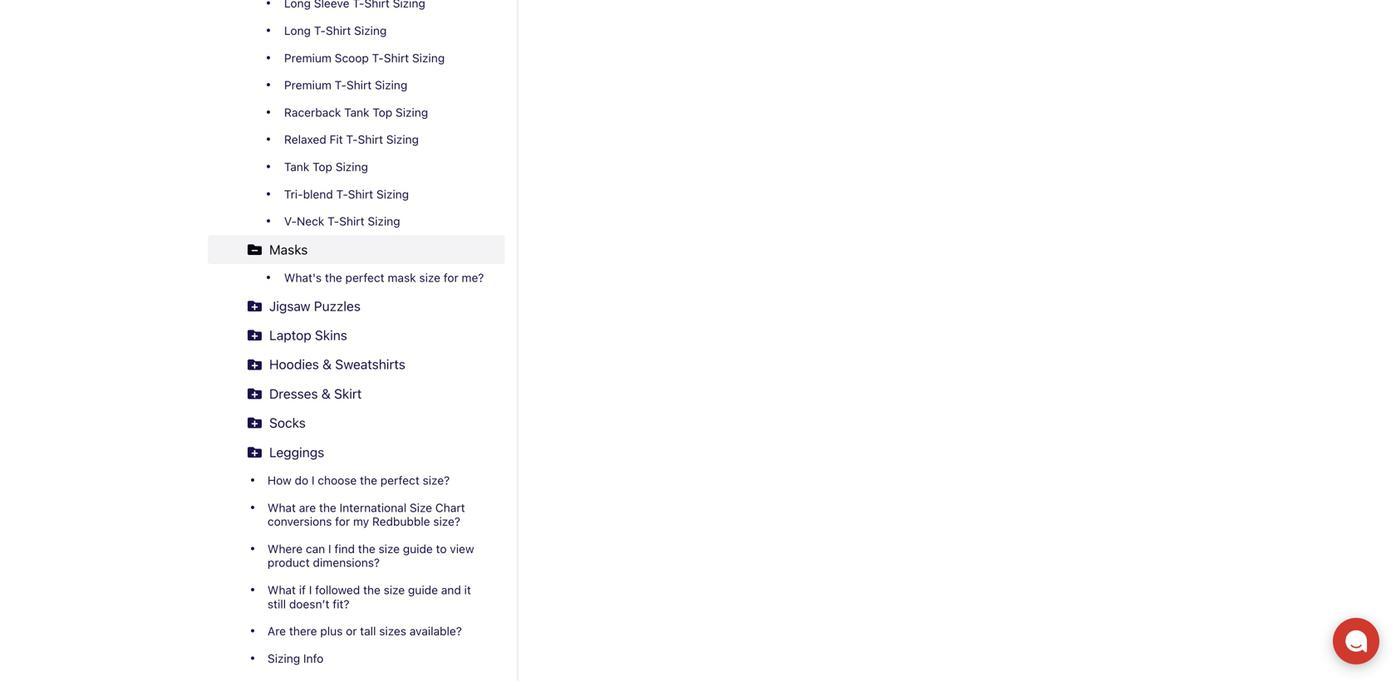 Task type: vqa. For each thing, say whether or not it's contained in the screenshot.
International
yes



Task type: locate. For each thing, give the bounding box(es) containing it.
sizing down tank top sizing link
[[377, 187, 409, 201]]

premium down long
[[284, 51, 332, 65]]

shirt up the racerback tank top sizing
[[347, 78, 372, 92]]

mask
[[388, 271, 416, 285]]

how
[[268, 474, 292, 488]]

shirt down tank top sizing link
[[348, 187, 373, 201]]

what if i followed the size guide and it still doesn't fit?
[[268, 584, 471, 611]]

dresses & skirt
[[269, 386, 362, 402]]

sizing inside the relaxed fit t-shirt sizing "link"
[[386, 133, 419, 146]]

& down 'skins'
[[323, 357, 332, 373]]

1 vertical spatial top
[[313, 160, 333, 174]]

sizing down the racerback tank top sizing link
[[386, 133, 419, 146]]

t- inside "link"
[[346, 133, 358, 146]]

sizing down relaxed fit t-shirt sizing
[[336, 160, 368, 174]]

0 vertical spatial what
[[268, 501, 296, 515]]

1 vertical spatial for
[[335, 515, 350, 529]]

1 vertical spatial tank
[[284, 160, 310, 174]]

guide for to
[[403, 542, 433, 556]]

1 horizontal spatial top
[[373, 105, 393, 119]]

the down 'where can i find the size guide to view product dimensions?'
[[363, 584, 381, 597]]

0 vertical spatial size?
[[423, 474, 450, 488]]

are
[[299, 501, 316, 515]]

t- right scoop
[[372, 51, 384, 65]]

sizing up premium scoop t-shirt sizing link
[[354, 24, 387, 37]]

v-neck t-shirt sizing link
[[234, 208, 505, 235]]

neck
[[297, 215, 324, 228]]

the up puzzles
[[325, 271, 342, 285]]

sizing down premium t-shirt sizing link
[[396, 105, 428, 119]]

chart
[[435, 501, 465, 515]]

skirt
[[334, 386, 362, 402]]

1 vertical spatial guide
[[408, 584, 438, 597]]

size? up chart
[[423, 474, 450, 488]]

what are the international size chart conversions for my redbubble size?
[[268, 501, 465, 529]]

blend
[[303, 187, 333, 201]]

t- right long
[[314, 24, 326, 37]]

dresses & skirt link
[[208, 379, 505, 409]]

size for and
[[384, 584, 405, 597]]

me?
[[462, 271, 484, 285]]

the inside what if i followed the size guide and it still doesn't fit?
[[363, 584, 381, 597]]

tank up relaxed fit t-shirt sizing
[[344, 105, 370, 119]]

do
[[295, 474, 309, 488]]

shirt down the long t-shirt sizing link
[[384, 51, 409, 65]]

1 vertical spatial &
[[321, 386, 331, 402]]

puzzles
[[314, 298, 361, 314]]

0 horizontal spatial for
[[335, 515, 350, 529]]

there
[[289, 625, 317, 638]]

what inside what are the international size chart conversions for my redbubble size?
[[268, 501, 296, 515]]

& left skirt
[[321, 386, 331, 402]]

laptop skins
[[269, 328, 347, 343]]

size? inside how do i choose the perfect size? link
[[423, 474, 450, 488]]

tall
[[360, 625, 376, 638]]

or
[[346, 625, 357, 638]]

sizing inside premium t-shirt sizing link
[[375, 78, 408, 92]]

top up blend
[[313, 160, 333, 174]]

perfect up size
[[381, 474, 420, 488]]

the inside what are the international size chart conversions for my redbubble size?
[[319, 501, 337, 515]]

size?
[[423, 474, 450, 488], [433, 515, 460, 529]]

what's the perfect mask size for me? link
[[234, 264, 505, 292]]

t- for scoop
[[372, 51, 384, 65]]

for
[[444, 271, 459, 285], [335, 515, 350, 529]]

where can i find the size guide to view product dimensions?
[[268, 542, 474, 570]]

shirt inside "link"
[[358, 133, 383, 146]]

1 vertical spatial size?
[[433, 515, 460, 529]]

0 vertical spatial tank
[[344, 105, 370, 119]]

sizing down tri-blend t-shirt sizing "link"
[[368, 215, 400, 228]]

i right if
[[309, 584, 312, 597]]

sizing down premium scoop t-shirt sizing link
[[375, 78, 408, 92]]

the right are
[[319, 501, 337, 515]]

i inside 'where can i find the size guide to view product dimensions?'
[[328, 542, 331, 556]]

t- inside "link"
[[336, 187, 348, 201]]

guide left and
[[408, 584, 438, 597]]

size up sizes
[[384, 584, 405, 597]]

premium scoop t-shirt sizing link
[[234, 44, 505, 72]]

2 vertical spatial size
[[384, 584, 405, 597]]

the inside 'where can i find the size guide to view product dimensions?'
[[358, 542, 376, 556]]

long t-shirt sizing
[[284, 24, 387, 37]]

0 vertical spatial for
[[444, 271, 459, 285]]

find
[[334, 542, 355, 556]]

shirt inside "link"
[[348, 187, 373, 201]]

shirt down tri-blend t-shirt sizing
[[339, 215, 365, 228]]

perfect down masks link
[[345, 271, 385, 285]]

what up conversions
[[268, 501, 296, 515]]

sizing inside the long t-shirt sizing link
[[354, 24, 387, 37]]

tri-
[[284, 187, 303, 201]]

sizing inside sizing info link
[[268, 652, 300, 666]]

i
[[312, 474, 315, 488], [328, 542, 331, 556], [309, 584, 312, 597]]

sizing
[[354, 24, 387, 37], [412, 51, 445, 65], [375, 78, 408, 92], [396, 105, 428, 119], [386, 133, 419, 146], [336, 160, 368, 174], [377, 187, 409, 201], [368, 215, 400, 228], [268, 652, 300, 666]]

guide for and
[[408, 584, 438, 597]]

t- right fit
[[346, 133, 358, 146]]

premium t-shirt sizing
[[284, 78, 408, 92]]

premium t-shirt sizing link
[[234, 72, 505, 99]]

hoodies & sweatshirts link
[[208, 350, 505, 379]]

tank
[[344, 105, 370, 119], [284, 160, 310, 174]]

&
[[323, 357, 332, 373], [321, 386, 331, 402]]

size down redbubble
[[379, 542, 400, 556]]

open chat image
[[1345, 630, 1368, 653]]

guide inside what if i followed the size guide and it still doesn't fit?
[[408, 584, 438, 597]]

available?
[[410, 625, 462, 638]]

racerback
[[284, 105, 341, 119]]

what up still at the left of the page
[[268, 584, 296, 597]]

size? down chart
[[433, 515, 460, 529]]

shirt for fit
[[358, 133, 383, 146]]

sizing down "are"
[[268, 652, 300, 666]]

shirt for blend
[[348, 187, 373, 201]]

size inside 'where can i find the size guide to view product dimensions?'
[[379, 542, 400, 556]]

size right mask on the top left of page
[[419, 271, 441, 285]]

1 premium from the top
[[284, 51, 332, 65]]

1 vertical spatial i
[[328, 542, 331, 556]]

can
[[306, 542, 325, 556]]

t-
[[314, 24, 326, 37], [372, 51, 384, 65], [335, 78, 347, 92], [346, 133, 358, 146], [336, 187, 348, 201], [328, 215, 339, 228]]

guide left to
[[403, 542, 433, 556]]

sweatshirts
[[335, 357, 406, 373]]

2 what from the top
[[268, 584, 296, 597]]

guide
[[403, 542, 433, 556], [408, 584, 438, 597]]

top inside tank top sizing link
[[313, 160, 333, 174]]

0 vertical spatial i
[[312, 474, 315, 488]]

shirt down the racerback tank top sizing link
[[358, 133, 383, 146]]

sizing down the long t-shirt sizing link
[[412, 51, 445, 65]]

1 vertical spatial what
[[268, 584, 296, 597]]

1 vertical spatial premium
[[284, 78, 332, 92]]

premium for premium t-shirt sizing
[[284, 78, 332, 92]]

tank up tri-
[[284, 160, 310, 174]]

sizing inside the racerback tank top sizing link
[[396, 105, 428, 119]]

premium
[[284, 51, 332, 65], [284, 78, 332, 92]]

relaxed
[[284, 133, 326, 146]]

sizing info
[[268, 652, 324, 666]]

perfect
[[345, 271, 385, 285], [381, 474, 420, 488]]

1 what from the top
[[268, 501, 296, 515]]

fit
[[330, 133, 343, 146]]

shirt
[[326, 24, 351, 37], [384, 51, 409, 65], [347, 78, 372, 92], [358, 133, 383, 146], [348, 187, 373, 201], [339, 215, 365, 228]]

the
[[325, 271, 342, 285], [360, 474, 377, 488], [319, 501, 337, 515], [358, 542, 376, 556], [363, 584, 381, 597]]

t- right neck
[[328, 215, 339, 228]]

what
[[268, 501, 296, 515], [268, 584, 296, 597]]

what for what are the international size chart conversions for my redbubble size?
[[268, 501, 296, 515]]

0 vertical spatial &
[[323, 357, 332, 373]]

shirt for scoop
[[384, 51, 409, 65]]

i right can
[[328, 542, 331, 556]]

0 vertical spatial top
[[373, 105, 393, 119]]

& for hoodies
[[323, 357, 332, 373]]

sizing inside tank top sizing link
[[336, 160, 368, 174]]

0 vertical spatial guide
[[403, 542, 433, 556]]

view
[[450, 542, 474, 556]]

i inside what if i followed the size guide and it still doesn't fit?
[[309, 584, 312, 597]]

size
[[410, 501, 432, 515]]

i right do
[[312, 474, 315, 488]]

dimensions?
[[313, 556, 380, 570]]

t- right blend
[[336, 187, 348, 201]]

i for do
[[312, 474, 315, 488]]

0 vertical spatial premium
[[284, 51, 332, 65]]

size inside what if i followed the size guide and it still doesn't fit?
[[384, 584, 405, 597]]

top down premium t-shirt sizing link
[[373, 105, 393, 119]]

international
[[340, 501, 407, 515]]

top
[[373, 105, 393, 119], [313, 160, 333, 174]]

for left my
[[335, 515, 350, 529]]

the for find
[[358, 542, 376, 556]]

conversions
[[268, 515, 332, 529]]

1 vertical spatial size
[[379, 542, 400, 556]]

the right find
[[358, 542, 376, 556]]

0 horizontal spatial top
[[313, 160, 333, 174]]

size
[[419, 271, 441, 285], [379, 542, 400, 556], [384, 584, 405, 597]]

2 vertical spatial i
[[309, 584, 312, 597]]

the up international at the left bottom
[[360, 474, 377, 488]]

1 vertical spatial perfect
[[381, 474, 420, 488]]

laptop
[[269, 328, 311, 343]]

what inside what if i followed the size guide and it still doesn't fit?
[[268, 584, 296, 597]]

masks link
[[208, 235, 505, 264]]

leggings
[[269, 445, 324, 460]]

for left 'me?'
[[444, 271, 459, 285]]

guide inside 'where can i find the size guide to view product dimensions?'
[[403, 542, 433, 556]]

premium up racerback
[[284, 78, 332, 92]]

2 premium from the top
[[284, 78, 332, 92]]

for inside what are the international size chart conversions for my redbubble size?
[[335, 515, 350, 529]]



Task type: describe. For each thing, give the bounding box(es) containing it.
fit?
[[333, 598, 350, 611]]

t- down scoop
[[335, 78, 347, 92]]

product
[[268, 556, 310, 570]]

i for if
[[309, 584, 312, 597]]

v-
[[284, 215, 297, 228]]

long
[[284, 24, 311, 37]]

scoop
[[335, 51, 369, 65]]

sizing inside v-neck t-shirt sizing link
[[368, 215, 400, 228]]

masks
[[269, 242, 308, 258]]

leggings link
[[208, 438, 505, 467]]

tank top sizing
[[284, 160, 368, 174]]

shirt up scoop
[[326, 24, 351, 37]]

t- for fit
[[346, 133, 358, 146]]

long t-shirt sizing link
[[234, 17, 505, 44]]

if
[[299, 584, 306, 597]]

0 vertical spatial perfect
[[345, 271, 385, 285]]

followed
[[315, 584, 360, 597]]

socks
[[269, 415, 306, 431]]

what's the perfect mask size for me?
[[284, 271, 484, 285]]

top inside the racerback tank top sizing link
[[373, 105, 393, 119]]

& for dresses
[[321, 386, 331, 402]]

are
[[268, 625, 286, 638]]

hoodies & sweatshirts
[[269, 357, 406, 373]]

i for can
[[328, 542, 331, 556]]

and
[[441, 584, 461, 597]]

are there plus or tall sizes available? link
[[208, 618, 505, 645]]

sizing info link
[[208, 645, 505, 673]]

where can i find the size guide to view product dimensions? link
[[208, 536, 505, 577]]

premium scoop t-shirt sizing
[[284, 51, 445, 65]]

v-neck t-shirt sizing
[[284, 215, 400, 228]]

still
[[268, 598, 286, 611]]

what for what if i followed the size guide and it still doesn't fit?
[[268, 584, 296, 597]]

sizes
[[379, 625, 407, 638]]

where
[[268, 542, 303, 556]]

relaxed fit t-shirt sizing link
[[234, 126, 505, 153]]

size? inside what are the international size chart conversions for my redbubble size?
[[433, 515, 460, 529]]

0 horizontal spatial tank
[[284, 160, 310, 174]]

it
[[464, 584, 471, 597]]

0 vertical spatial size
[[419, 271, 441, 285]]

how do i choose the perfect size?
[[268, 474, 450, 488]]

skins
[[315, 328, 347, 343]]

relaxed fit t-shirt sizing
[[284, 133, 419, 146]]

hoodies
[[269, 357, 319, 373]]

premium for premium scoop t-shirt sizing
[[284, 51, 332, 65]]

my
[[353, 515, 369, 529]]

what if i followed the size guide and it still doesn't fit? link
[[208, 577, 505, 618]]

size for to
[[379, 542, 400, 556]]

how do i choose the perfect size? link
[[208, 467, 505, 494]]

shirt for neck
[[339, 215, 365, 228]]

what's
[[284, 271, 322, 285]]

t- for neck
[[328, 215, 339, 228]]

tank top sizing link
[[234, 153, 505, 181]]

racerback tank top sizing link
[[234, 99, 505, 126]]

t- for blend
[[336, 187, 348, 201]]

socks link
[[208, 409, 505, 438]]

choose
[[318, 474, 357, 488]]

jigsaw puzzles link
[[208, 292, 505, 321]]

doesn't
[[289, 598, 330, 611]]

what are the international size chart conversions for my redbubble size? link
[[208, 494, 505, 536]]

sizing inside premium scoop t-shirt sizing link
[[412, 51, 445, 65]]

the for choose
[[360, 474, 377, 488]]

jigsaw puzzles
[[269, 298, 361, 314]]

tri-blend t-shirt sizing link
[[234, 181, 505, 208]]

racerback tank top sizing
[[284, 105, 428, 119]]

redbubble
[[372, 515, 430, 529]]

are there plus or tall sizes available?
[[268, 625, 462, 638]]

tri-blend t-shirt sizing
[[284, 187, 409, 201]]

the for followed
[[363, 584, 381, 597]]

to
[[436, 542, 447, 556]]

1 horizontal spatial tank
[[344, 105, 370, 119]]

laptop skins link
[[208, 321, 505, 350]]

dresses
[[269, 386, 318, 402]]

1 horizontal spatial for
[[444, 271, 459, 285]]

plus
[[320, 625, 343, 638]]

jigsaw
[[269, 298, 311, 314]]

sizing inside tri-blend t-shirt sizing "link"
[[377, 187, 409, 201]]

info
[[303, 652, 324, 666]]



